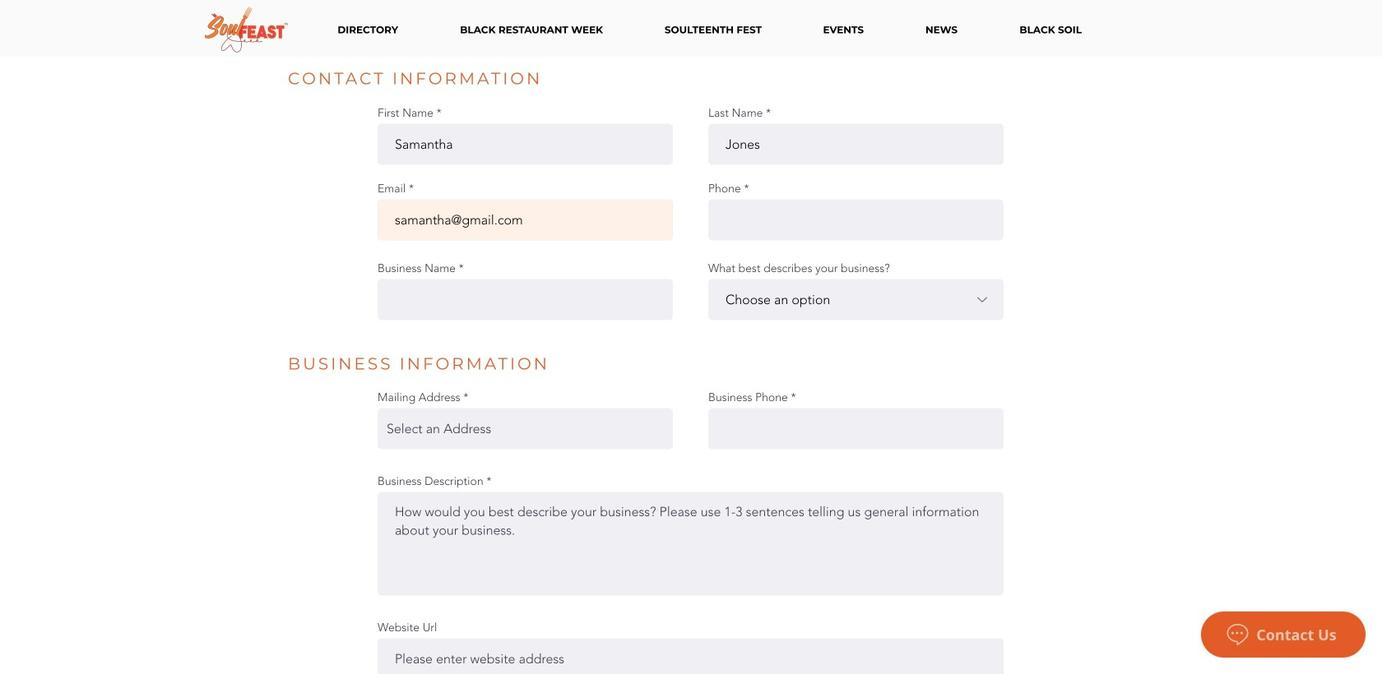 Task type: locate. For each thing, give the bounding box(es) containing it.
  email field
[[378, 200, 673, 241]]

Address Input - 0 results found search field
[[378, 409, 673, 450]]

wix chat element
[[1193, 604, 1383, 675]]

  text field
[[709, 124, 1004, 165], [378, 280, 673, 321]]

1 horizontal spatial   text field
[[709, 124, 1004, 165]]

1   telephone field from the top
[[709, 200, 1004, 241]]

2   telephone field from the top
[[709, 409, 1004, 450]]

  telephone field
[[709, 200, 1004, 241], [709, 409, 1004, 450]]

0 vertical spatial   telephone field
[[709, 200, 1004, 241]]

1 vertical spatial   text field
[[378, 280, 673, 321]]

1 vertical spatial   telephone field
[[709, 409, 1004, 450]]



Task type: describe. For each thing, give the bounding box(es) containing it.
  text field
[[378, 124, 673, 165]]

0 horizontal spatial   text field
[[378, 280, 673, 321]]

0 vertical spatial   text field
[[709, 124, 1004, 165]]

How would you best describe your business? Please use 1-3 sentences telling us general information about your business. text field
[[378, 493, 1004, 596]]

Please enter website address url field
[[378, 639, 1004, 675]]



